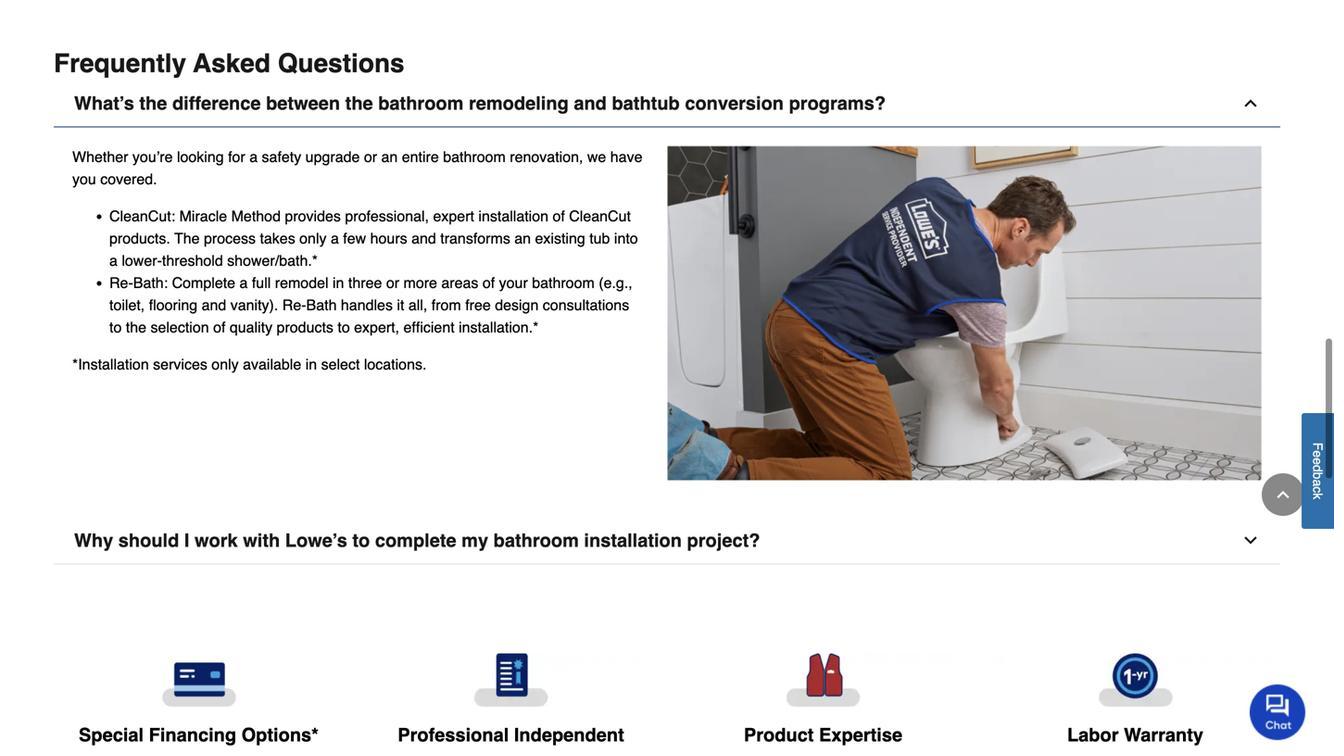 Task type: describe. For each thing, give the bounding box(es) containing it.
remodeling
[[469, 93, 569, 114]]

lowe's
[[285, 530, 347, 551]]

f
[[1311, 443, 1325, 450]]

few
[[343, 230, 366, 247]]

toilet,
[[109, 297, 145, 314]]

bath:
[[133, 274, 168, 292]]

all,
[[408, 297, 427, 314]]

why should i work with lowe's to complete my bathroom installation project? button
[[54, 518, 1280, 565]]

*installation
[[72, 356, 149, 373]]

what's the difference between the bathroom remodeling and bathtub conversion programs?
[[74, 93, 886, 114]]

flooring
[[149, 297, 198, 314]]

it
[[397, 297, 404, 314]]

financing
[[149, 725, 236, 746]]

only inside cleancut: miracle method provides professional, expert installation of cleancut products. the process takes only a few hours and transforms an existing tub into a lower-threshold shower/bath.* re-bath: complete a full remodel in three or more areas of your bathroom (e.g., toilet, flooring and vanity). re-bath handles it all, from free design consultations to the selection of quality products to expert, efficient installation.*
[[299, 230, 327, 247]]

complete
[[375, 530, 456, 551]]

d
[[1311, 465, 1325, 472]]

product
[[744, 725, 814, 746]]

more
[[403, 274, 437, 292]]

chevron up image inside the scroll to top element
[[1274, 485, 1292, 504]]

we
[[587, 148, 606, 166]]

three
[[348, 274, 382, 292]]

chevron up image inside what's the difference between the bathroom remodeling and bathtub conversion programs? "button"
[[1242, 94, 1260, 113]]

the
[[174, 230, 200, 247]]

installation.*
[[459, 319, 539, 336]]

c
[[1311, 487, 1325, 493]]

provides
[[285, 208, 341, 225]]

a dark blue credit card icon. image
[[57, 654, 340, 708]]

services
[[153, 356, 207, 373]]

*installation services only available in select locations.
[[72, 356, 427, 373]]

process
[[204, 230, 256, 247]]

whether you're looking for a safety upgrade or an entire bathroom renovation, we have you covered.
[[72, 148, 643, 188]]

with
[[243, 530, 280, 551]]

the right what's at the top of page
[[139, 93, 167, 114]]

my
[[462, 530, 488, 551]]

products.
[[109, 230, 170, 247]]

bathroom inside cleancut: miracle method provides professional, expert installation of cleancut products. the process takes only a few hours and transforms an existing tub into a lower-threshold shower/bath.* re-bath: complete a full remodel in three or more areas of your bathroom (e.g., toilet, flooring and vanity). re-bath handles it all, from free design consultations to the selection of quality products to expert, efficient installation.*
[[532, 274, 595, 292]]

independent
[[514, 725, 624, 746]]

handles
[[341, 297, 393, 314]]

design
[[495, 297, 539, 314]]

expert
[[433, 208, 474, 225]]

0 vertical spatial of
[[553, 208, 565, 225]]

installation inside cleancut: miracle method provides professional, expert installation of cleancut products. the process takes only a few hours and transforms an existing tub into a lower-threshold shower/bath.* re-bath: complete a full remodel in three or more areas of your bathroom (e.g., toilet, flooring and vanity). re-bath handles it all, from free design consultations to the selection of quality products to expert, efficient installation.*
[[478, 208, 549, 225]]

i
[[184, 530, 189, 551]]

bath
[[306, 297, 337, 314]]

what's
[[74, 93, 134, 114]]

upgrade
[[305, 148, 360, 166]]

should
[[118, 530, 179, 551]]

looking
[[177, 148, 224, 166]]

installation inside why should i work with lowe's to complete my bathroom installation project? button
[[584, 530, 682, 551]]

whether
[[72, 148, 128, 166]]

method
[[231, 208, 281, 225]]

installers
[[470, 751, 552, 753]]

expertise
[[819, 725, 903, 746]]

takes
[[260, 230, 295, 247]]

in inside cleancut: miracle method provides professional, expert installation of cleancut products. the process takes only a few hours and transforms an existing tub into a lower-threshold shower/bath.* re-bath: complete a full remodel in three or more areas of your bathroom (e.g., toilet, flooring and vanity). re-bath handles it all, from free design consultations to the selection of quality products to expert, efficient installation.*
[[333, 274, 344, 292]]

efficient
[[404, 319, 455, 336]]

1 e from the top
[[1311, 450, 1325, 458]]

1 vertical spatial in
[[305, 356, 317, 373]]

available
[[243, 356, 301, 373]]

labor
[[1067, 725, 1119, 746]]

hours
[[370, 230, 407, 247]]

the down questions
[[345, 93, 373, 114]]

you
[[72, 171, 96, 188]]

selection
[[151, 319, 209, 336]]

entire
[[402, 148, 439, 166]]

bathroom inside whether you're looking for a safety upgrade or an entire bathroom renovation, we have you covered.
[[443, 148, 506, 166]]

quality
[[230, 319, 272, 336]]

lower-
[[122, 252, 162, 269]]

locations.
[[364, 356, 427, 373]]

warranty
[[1124, 725, 1204, 746]]

why
[[74, 530, 113, 551]]

professional,
[[345, 208, 429, 225]]

expert,
[[354, 319, 399, 336]]

cleancut:
[[109, 208, 175, 225]]

a dark blue background check icon. image
[[370, 654, 652, 707]]

select
[[321, 356, 360, 373]]

f e e d b a c k button
[[1302, 413, 1334, 529]]

to inside button
[[352, 530, 370, 551]]

consultations
[[543, 297, 629, 314]]

1 vertical spatial re-
[[282, 297, 306, 314]]

0 vertical spatial re-
[[109, 274, 133, 292]]

0 horizontal spatial of
[[213, 319, 226, 336]]

full
[[252, 274, 271, 292]]

covered.
[[100, 171, 157, 188]]

asked
[[193, 49, 270, 78]]

scroll to top element
[[1262, 473, 1305, 516]]



Task type: vqa. For each thing, say whether or not it's contained in the screenshot.
the Options*
yes



Task type: locate. For each thing, give the bounding box(es) containing it.
a inside whether you're looking for a safety upgrade or an entire bathroom renovation, we have you covered.
[[249, 148, 258, 166]]

bathroom up entire
[[378, 93, 464, 114]]

frequently
[[54, 49, 186, 78]]

into
[[614, 230, 638, 247]]

bathroom
[[378, 93, 464, 114], [443, 148, 506, 166], [532, 274, 595, 292], [494, 530, 579, 551]]

1 horizontal spatial only
[[299, 230, 327, 247]]

re- down remodel
[[282, 297, 306, 314]]

a lowe's red vest icon. image
[[682, 654, 965, 707]]

or inside cleancut: miracle method provides professional, expert installation of cleancut products. the process takes only a few hours and transforms an existing tub into a lower-threshold shower/bath.* re-bath: complete a full remodel in three or more areas of your bathroom (e.g., toilet, flooring and vanity). re-bath handles it all, from free design consultations to the selection of quality products to expert, efficient installation.*
[[386, 274, 399, 292]]

you're
[[132, 148, 173, 166]]

professional independent installers
[[398, 725, 624, 753]]

0 vertical spatial and
[[574, 93, 607, 114]]

only down provides
[[299, 230, 327, 247]]

0 horizontal spatial and
[[202, 297, 226, 314]]

of up existing
[[553, 208, 565, 225]]

0 horizontal spatial or
[[364, 148, 377, 166]]

1 horizontal spatial and
[[411, 230, 436, 247]]

special financing options*
[[79, 725, 319, 746]]

1 vertical spatial or
[[386, 274, 399, 292]]

0 horizontal spatial in
[[305, 356, 317, 373]]

and right hours on the left of the page
[[411, 230, 436, 247]]

areas
[[441, 274, 478, 292]]

in left three
[[333, 274, 344, 292]]

to right lowe's at the left of the page
[[352, 530, 370, 551]]

products
[[277, 319, 333, 336]]

an inside whether you're looking for a safety upgrade or an entire bathroom renovation, we have you covered.
[[381, 148, 398, 166]]

f e e d b a c k
[[1311, 443, 1325, 499]]

2 horizontal spatial of
[[553, 208, 565, 225]]

installation left the "project?"
[[584, 530, 682, 551]]

0 vertical spatial in
[[333, 274, 344, 292]]

in left 'select'
[[305, 356, 317, 373]]

0 horizontal spatial installation
[[478, 208, 549, 225]]

1 horizontal spatial re-
[[282, 297, 306, 314]]

k
[[1311, 493, 1325, 499]]

existing
[[535, 230, 585, 247]]

re- up the toilet,
[[109, 274, 133, 292]]

have
[[610, 148, 643, 166]]

to
[[109, 319, 122, 336], [338, 319, 350, 336], [352, 530, 370, 551]]

2 e from the top
[[1311, 458, 1325, 465]]

or up it
[[386, 274, 399, 292]]

bathroom down what's the difference between the bathroom remodeling and bathtub conversion programs?
[[443, 148, 506, 166]]

special
[[79, 725, 144, 746]]

shower/bath.*
[[227, 252, 318, 269]]

why should i work with lowe's to complete my bathroom installation project?
[[74, 530, 760, 551]]

and up "we"
[[574, 93, 607, 114]]

from
[[432, 297, 461, 314]]

0 vertical spatial only
[[299, 230, 327, 247]]

difference
[[172, 93, 261, 114]]

between
[[266, 93, 340, 114]]

1 vertical spatial installation
[[584, 530, 682, 551]]

whether you're looking for a safety upgrade or an entire bathroom renovation, we have you covered. image
[[667, 146, 1262, 481]]

1 horizontal spatial of
[[483, 274, 495, 292]]

chevron up image
[[1242, 94, 1260, 113], [1274, 485, 1292, 504]]

a left full
[[240, 274, 248, 292]]

0 vertical spatial an
[[381, 148, 398, 166]]

only
[[299, 230, 327, 247], [212, 356, 239, 373]]

cleancut
[[569, 208, 631, 225]]

1 vertical spatial only
[[212, 356, 239, 373]]

a blue 1-year labor warranty icon. image
[[994, 654, 1277, 708]]

bathroom inside "button"
[[378, 93, 464, 114]]

a
[[249, 148, 258, 166], [331, 230, 339, 247], [109, 252, 118, 269], [240, 274, 248, 292], [1311, 479, 1325, 487]]

installation
[[478, 208, 549, 225], [584, 530, 682, 551]]

1 vertical spatial an
[[514, 230, 531, 247]]

options*
[[241, 725, 319, 746]]

to down the toilet,
[[109, 319, 122, 336]]

for
[[228, 148, 245, 166]]

product expertise
[[744, 725, 903, 746]]

1 horizontal spatial chevron up image
[[1274, 485, 1292, 504]]

tub
[[589, 230, 610, 247]]

and
[[574, 93, 607, 114], [411, 230, 436, 247], [202, 297, 226, 314]]

your
[[499, 274, 528, 292]]

and inside "button"
[[574, 93, 607, 114]]

chevron down image
[[1242, 531, 1260, 550]]

2 vertical spatial of
[[213, 319, 226, 336]]

an
[[381, 148, 398, 166], [514, 230, 531, 247]]

1 vertical spatial and
[[411, 230, 436, 247]]

the
[[139, 93, 167, 114], [345, 93, 373, 114], [126, 319, 146, 336]]

2 horizontal spatial and
[[574, 93, 607, 114]]

remodel
[[275, 274, 329, 292]]

1 horizontal spatial in
[[333, 274, 344, 292]]

bathroom inside button
[[494, 530, 579, 551]]

a inside button
[[1311, 479, 1325, 487]]

0 vertical spatial or
[[364, 148, 377, 166]]

a up k
[[1311, 479, 1325, 487]]

in
[[333, 274, 344, 292], [305, 356, 317, 373]]

b
[[1311, 472, 1325, 479]]

of left 'quality'
[[213, 319, 226, 336]]

0 horizontal spatial re-
[[109, 274, 133, 292]]

an left entire
[[381, 148, 398, 166]]

0 vertical spatial chevron up image
[[1242, 94, 1260, 113]]

threshold
[[162, 252, 223, 269]]

programs?
[[789, 93, 886, 114]]

complete
[[172, 274, 235, 292]]

labor warranty
[[1067, 725, 1204, 746]]

frequently asked questions
[[54, 49, 405, 78]]

work
[[195, 530, 238, 551]]

chat invite button image
[[1250, 684, 1306, 740]]

of
[[553, 208, 565, 225], [483, 274, 495, 292], [213, 319, 226, 336]]

bathroom up consultations
[[532, 274, 595, 292]]

free
[[465, 297, 491, 314]]

an inside cleancut: miracle method provides professional, expert installation of cleancut products. the process takes only a few hours and transforms an existing tub into a lower-threshold shower/bath.* re-bath: complete a full remodel in three or more areas of your bathroom (e.g., toilet, flooring and vanity). re-bath handles it all, from free design consultations to the selection of quality products to expert, efficient installation.*
[[514, 230, 531, 247]]

the down the toilet,
[[126, 319, 146, 336]]

of up free
[[483, 274, 495, 292]]

1 horizontal spatial to
[[338, 319, 350, 336]]

0 horizontal spatial chevron up image
[[1242, 94, 1260, 113]]

safety
[[262, 148, 301, 166]]

0 horizontal spatial an
[[381, 148, 398, 166]]

installation up transforms
[[478, 208, 549, 225]]

a left few
[[331, 230, 339, 247]]

0 horizontal spatial only
[[212, 356, 239, 373]]

questions
[[278, 49, 405, 78]]

2 horizontal spatial to
[[352, 530, 370, 551]]

e
[[1311, 450, 1325, 458], [1311, 458, 1325, 465]]

(e.g.,
[[599, 274, 633, 292]]

1 horizontal spatial or
[[386, 274, 399, 292]]

1 horizontal spatial an
[[514, 230, 531, 247]]

and down complete
[[202, 297, 226, 314]]

conversion
[[685, 93, 784, 114]]

2 vertical spatial and
[[202, 297, 226, 314]]

0 vertical spatial installation
[[478, 208, 549, 225]]

renovation,
[[510, 148, 583, 166]]

1 vertical spatial of
[[483, 274, 495, 292]]

professional
[[398, 725, 509, 746]]

what's the difference between the bathroom remodeling and bathtub conversion programs? button
[[54, 80, 1280, 128]]

the inside cleancut: miracle method provides professional, expert installation of cleancut products. the process takes only a few hours and transforms an existing tub into a lower-threshold shower/bath.* re-bath: complete a full remodel in three or more areas of your bathroom (e.g., toilet, flooring and vanity). re-bath handles it all, from free design consultations to the selection of quality products to expert, efficient installation.*
[[126, 319, 146, 336]]

vanity).
[[230, 297, 278, 314]]

miracle
[[179, 208, 227, 225]]

e up the d
[[1311, 450, 1325, 458]]

re-
[[109, 274, 133, 292], [282, 297, 306, 314]]

bathroom right my at the bottom of page
[[494, 530, 579, 551]]

1 vertical spatial chevron up image
[[1274, 485, 1292, 504]]

0 horizontal spatial to
[[109, 319, 122, 336]]

a right for
[[249, 148, 258, 166]]

only right services
[[212, 356, 239, 373]]

cleancut: miracle method provides professional, expert installation of cleancut products. the process takes only a few hours and transforms an existing tub into a lower-threshold shower/bath.* re-bath: complete a full remodel in three or more areas of your bathroom (e.g., toilet, flooring and vanity). re-bath handles it all, from free design consultations to the selection of quality products to expert, efficient installation.*
[[109, 208, 638, 336]]

project?
[[687, 530, 760, 551]]

transforms
[[440, 230, 510, 247]]

bathtub
[[612, 93, 680, 114]]

e up b
[[1311, 458, 1325, 465]]

to down handles
[[338, 319, 350, 336]]

1 horizontal spatial installation
[[584, 530, 682, 551]]

an left existing
[[514, 230, 531, 247]]

or inside whether you're looking for a safety upgrade or an entire bathroom renovation, we have you covered.
[[364, 148, 377, 166]]

a left lower-
[[109, 252, 118, 269]]

or right upgrade
[[364, 148, 377, 166]]



